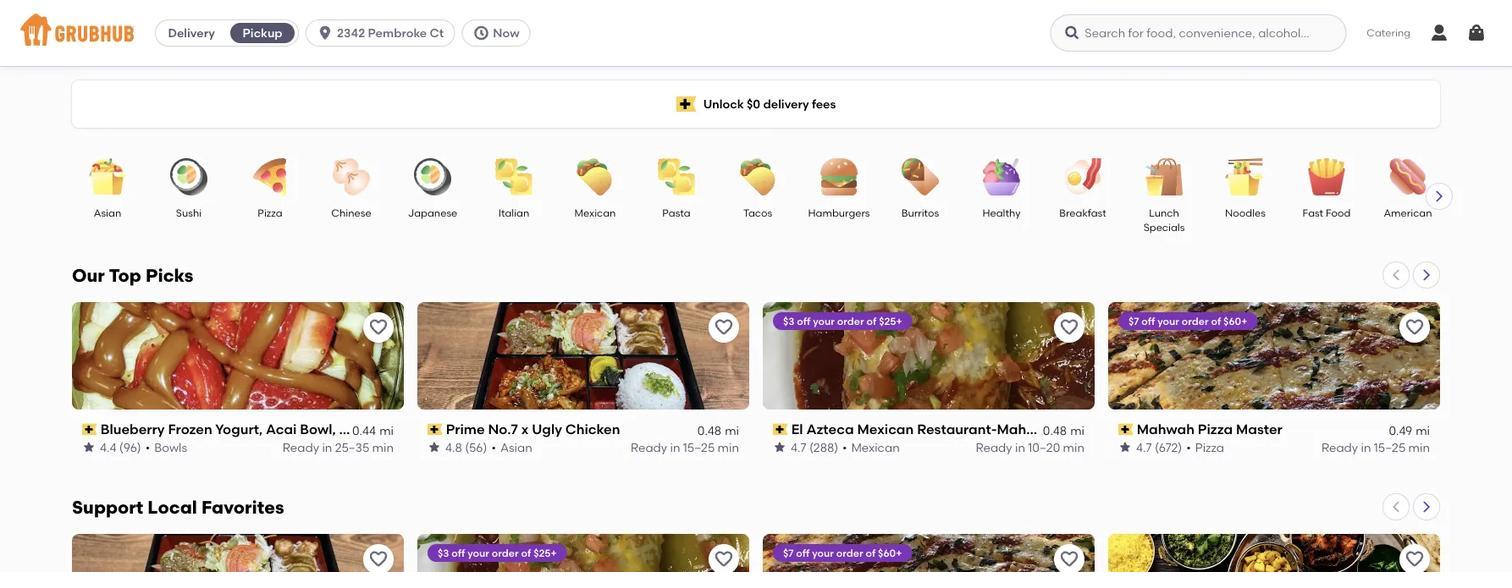 Task type: describe. For each thing, give the bounding box(es) containing it.
0.49
[[1389, 423, 1413, 438]]

fast food
[[1303, 207, 1351, 219]]

• pizza
[[1187, 440, 1225, 455]]

prime no.7 x ugly chicken
[[446, 421, 620, 438]]

no.7
[[488, 421, 518, 438]]

save this restaurant image for prime no.7 x ugly chicken logo to the right
[[714, 318, 734, 338]]

ready for bowl,
[[283, 440, 319, 455]]

pickup button
[[227, 19, 298, 47]]

chinese
[[331, 207, 371, 219]]

0 vertical spatial mexican
[[575, 207, 616, 219]]

caret right icon image for favorites
[[1420, 500, 1434, 514]]

• asian
[[492, 440, 533, 455]]

4.7 (288)
[[791, 440, 839, 455]]

star icon image for prime no.7 x ugly chicken
[[428, 441, 441, 455]]

1 horizontal spatial prime no.7 x ugly chicken logo image
[[418, 302, 750, 410]]

0 vertical spatial save this restaurant image
[[1060, 318, 1080, 338]]

blueberry
[[101, 421, 165, 438]]

lunch specials
[[1144, 207, 1185, 234]]

• bowls
[[145, 440, 187, 455]]

(56)
[[465, 440, 487, 455]]

min for bowl,
[[372, 440, 394, 455]]

subscription pass image for blueberry frozen yogurt, acai bowl, smoothie and bubble tea
[[82, 424, 97, 436]]

fees
[[812, 97, 836, 111]]

order for the el azteca mexican restaurant-mahwah logo associated with the leftmost save this restaurant image
[[492, 547, 519, 559]]

4 mi from the left
[[1416, 423, 1431, 438]]

ready in 10–20 min
[[976, 440, 1085, 455]]

pickup
[[243, 26, 283, 40]]

fast food image
[[1298, 158, 1357, 196]]

1 horizontal spatial $3
[[783, 315, 795, 327]]

subscription pass image
[[1119, 424, 1134, 436]]

0 vertical spatial mahwah pizza master logo image
[[1109, 302, 1441, 410]]

• mexican
[[843, 440, 900, 455]]

mi for mahwah
[[1071, 423, 1085, 438]]

subscription pass image for prime no.7 x ugly chicken
[[428, 424, 443, 436]]

chicken
[[566, 421, 620, 438]]

1 horizontal spatial asian
[[501, 440, 533, 455]]

10–20
[[1028, 440, 1061, 455]]

1 horizontal spatial $7 off your order of $60+
[[1129, 315, 1248, 327]]

japanese
[[408, 207, 458, 219]]

order for the top the mahwah pizza master logo
[[1182, 315, 1209, 327]]

specials
[[1144, 221, 1185, 234]]

pizza image
[[241, 158, 300, 196]]

0 horizontal spatial $3 off your order of $25+
[[438, 547, 557, 559]]

american
[[1384, 207, 1433, 219]]

lunch
[[1150, 207, 1180, 219]]

azteca
[[807, 421, 854, 438]]

bubble
[[436, 421, 483, 438]]

pembroke
[[368, 26, 427, 40]]

frozen
[[168, 421, 212, 438]]

tea
[[486, 421, 510, 438]]

tandoori bites logo image
[[1109, 534, 1441, 573]]

15–25 for mahwah pizza master
[[1374, 440, 1406, 455]]

1 mahwah from the left
[[997, 421, 1055, 438]]

0 vertical spatial $60+
[[1224, 315, 1248, 327]]

svg image
[[317, 25, 334, 42]]

noodles
[[1226, 207, 1266, 219]]

now button
[[462, 19, 537, 47]]

el
[[792, 421, 803, 438]]

4.8
[[445, 440, 462, 455]]

food
[[1326, 207, 1351, 219]]

burritos image
[[891, 158, 950, 196]]

svg image inside now button
[[473, 25, 490, 42]]

2342
[[337, 26, 365, 40]]

ct
[[430, 26, 444, 40]]

star icon image for el azteca mexican restaurant-mahwah
[[773, 441, 787, 455]]

ugly
[[532, 421, 562, 438]]

master
[[1237, 421, 1283, 438]]

breakfast image
[[1054, 158, 1113, 196]]

1 vertical spatial $60+
[[878, 547, 902, 559]]

catering button
[[1355, 14, 1423, 52]]

healthy
[[983, 207, 1021, 219]]

off for the top the mahwah pizza master logo
[[1142, 315, 1156, 327]]

our top picks
[[72, 265, 194, 287]]

(288)
[[810, 440, 839, 455]]

now
[[493, 26, 520, 40]]

delivery
[[168, 26, 215, 40]]

hamburgers
[[808, 207, 870, 219]]

breakfast
[[1060, 207, 1107, 219]]

ready in 15–25 min for prime no.7 x ugly chicken
[[631, 440, 739, 455]]

blueberry frozen yogurt, acai bowl, smoothie and bubble tea  logo image
[[72, 302, 404, 410]]

4.8 (56)
[[445, 440, 487, 455]]

off for save this restaurant image to the top's the el azteca mexican restaurant-mahwah logo
[[797, 315, 811, 327]]

min for chicken
[[718, 440, 739, 455]]

ready for chicken
[[631, 440, 668, 455]]

pasta
[[663, 207, 691, 219]]

save this restaurant image for the left prime no.7 x ugly chicken logo
[[368, 550, 389, 570]]

yogurt,
[[215, 421, 263, 438]]

grubhub plus flag logo image
[[676, 96, 697, 112]]

save this restaurant image for tandoori bites logo at bottom
[[1405, 550, 1425, 570]]

noodles image
[[1216, 158, 1276, 196]]

0 horizontal spatial $7
[[783, 547, 794, 559]]

in for chicken
[[670, 440, 681, 455]]

subscription pass image for el azteca mexican restaurant-mahwah
[[773, 424, 788, 436]]

2 mahwah from the left
[[1137, 421, 1195, 438]]

4.4
[[100, 440, 116, 455]]

2342 pembroke ct
[[337, 26, 444, 40]]

sushi image
[[159, 158, 219, 196]]

our
[[72, 265, 105, 287]]

Search for food, convenience, alcohol... search field
[[1050, 14, 1347, 52]]

restaurant-
[[917, 421, 997, 438]]

0.44
[[352, 423, 376, 438]]

prime
[[446, 421, 485, 438]]

chinese image
[[322, 158, 381, 196]]

4.4 (96)
[[100, 440, 141, 455]]

asian image
[[78, 158, 137, 196]]

star icon image for blueberry frozen yogurt, acai bowl, smoothie and bubble tea
[[82, 441, 96, 455]]

$0
[[747, 97, 761, 111]]

1 vertical spatial mexican
[[858, 421, 914, 438]]



Task type: locate. For each thing, give the bounding box(es) containing it.
1 vertical spatial $7
[[783, 547, 794, 559]]

prime no.7 x ugly chicken logo image
[[418, 302, 750, 410], [72, 534, 404, 573]]

picks
[[146, 265, 194, 287]]

25–35
[[335, 440, 369, 455]]

(96)
[[119, 440, 141, 455]]

1 min from the left
[[372, 440, 394, 455]]

star icon image for mahwah pizza master
[[1119, 441, 1132, 455]]

1 vertical spatial caret right icon image
[[1420, 268, 1434, 282]]

in for bowl,
[[322, 440, 332, 455]]

1 horizontal spatial $60+
[[1224, 315, 1248, 327]]

svg image
[[1430, 23, 1450, 43], [1467, 23, 1487, 43], [473, 25, 490, 42], [1064, 25, 1081, 42]]

0.48
[[698, 423, 722, 438], [1043, 423, 1067, 438]]

4.7
[[791, 440, 807, 455], [1137, 440, 1152, 455]]

1 horizontal spatial save this restaurant image
[[1060, 318, 1080, 338]]

2 15–25 from the left
[[1374, 440, 1406, 455]]

asian down asian image
[[94, 207, 121, 219]]

support local favorites
[[72, 497, 284, 519]]

3 • from the left
[[843, 440, 847, 455]]

0.48 mi for prime no.7 x ugly chicken
[[698, 423, 739, 438]]

4 ready from the left
[[1322, 440, 1359, 455]]

0 vertical spatial $25+
[[879, 315, 903, 327]]

1 vertical spatial $7 off your order of $60+
[[783, 547, 902, 559]]

0 vertical spatial asian
[[94, 207, 121, 219]]

1 horizontal spatial mahwah
[[1137, 421, 1195, 438]]

$3
[[783, 315, 795, 327], [438, 547, 449, 559]]

• right (288)
[[843, 440, 847, 455]]

$25+
[[879, 315, 903, 327], [534, 547, 557, 559]]

1 subscription pass image from the left
[[82, 424, 97, 436]]

1 horizontal spatial $25+
[[879, 315, 903, 327]]

star icon image left "4.4"
[[82, 441, 96, 455]]

0 horizontal spatial 4.7
[[791, 440, 807, 455]]

1 vertical spatial el azteca mexican restaurant-mahwah logo image
[[418, 534, 750, 573]]

ready in 15–25 min
[[631, 440, 739, 455], [1322, 440, 1431, 455]]

4 star icon image from the left
[[1119, 441, 1132, 455]]

1 horizontal spatial ready in 15–25 min
[[1322, 440, 1431, 455]]

mexican down mexican image
[[575, 207, 616, 219]]

tacos
[[744, 207, 772, 219]]

0.44 mi
[[352, 423, 394, 438]]

0 horizontal spatial $25+
[[534, 547, 557, 559]]

1 horizontal spatial 0.48
[[1043, 423, 1067, 438]]

1 horizontal spatial 0.48 mi
[[1043, 423, 1085, 438]]

• right (672)
[[1187, 440, 1192, 455]]

4.7 down el
[[791, 440, 807, 455]]

mi left subscription pass image
[[1071, 423, 1085, 438]]

3 star icon image from the left
[[773, 441, 787, 455]]

0 horizontal spatial $7 off your order of $60+
[[783, 547, 902, 559]]

0 horizontal spatial mahwah
[[997, 421, 1055, 438]]

mi left el
[[725, 423, 739, 438]]

mi for bowl,
[[380, 423, 394, 438]]

bowl,
[[300, 421, 336, 438]]

mexican down azteca
[[852, 440, 900, 455]]

asian
[[94, 207, 121, 219], [501, 440, 533, 455]]

1 vertical spatial caret left icon image
[[1390, 500, 1403, 514]]

star icon image left 4.8
[[428, 441, 441, 455]]

save this restaurant image
[[368, 318, 389, 338], [714, 318, 734, 338], [1405, 318, 1425, 338], [368, 550, 389, 570], [1060, 550, 1080, 570], [1405, 550, 1425, 570]]

in for mahwah
[[1016, 440, 1026, 455]]

tacos image
[[728, 158, 788, 196]]

1 horizontal spatial $7
[[1129, 315, 1140, 327]]

x
[[521, 421, 529, 438]]

1 0.48 from the left
[[698, 423, 722, 438]]

• right (96)
[[145, 440, 150, 455]]

american image
[[1379, 158, 1438, 196]]

off
[[797, 315, 811, 327], [1142, 315, 1156, 327], [452, 547, 465, 559], [796, 547, 810, 559]]

$25+ for save this restaurant image to the top
[[879, 315, 903, 327]]

1 mi from the left
[[380, 423, 394, 438]]

asian down x
[[501, 440, 533, 455]]

$3 off your order of $25+
[[783, 315, 903, 327], [438, 547, 557, 559]]

mi for chicken
[[725, 423, 739, 438]]

caret left icon image for support local favorites
[[1390, 500, 1403, 514]]

pizza
[[258, 207, 283, 219], [1198, 421, 1233, 438], [1196, 440, 1225, 455]]

0 horizontal spatial ready in 15–25 min
[[631, 440, 739, 455]]

1 vertical spatial $3 off your order of $25+
[[438, 547, 557, 559]]

1 caret left icon image from the top
[[1390, 268, 1403, 282]]

delivery
[[764, 97, 809, 111]]

3 subscription pass image from the left
[[773, 424, 788, 436]]

unlock $0 delivery fees
[[704, 97, 836, 111]]

top
[[109, 265, 141, 287]]

caret right icon image for picks
[[1420, 268, 1434, 282]]

0 horizontal spatial $60+
[[878, 547, 902, 559]]

0 horizontal spatial el azteca mexican restaurant-mahwah logo image
[[418, 534, 750, 573]]

2 min from the left
[[718, 440, 739, 455]]

0.48 mi left el
[[698, 423, 739, 438]]

2342 pembroke ct button
[[306, 19, 462, 47]]

0 vertical spatial pizza
[[258, 207, 283, 219]]

smoothie
[[339, 421, 403, 438]]

mahwah up ready in 10–20 min
[[997, 421, 1055, 438]]

unlock
[[704, 97, 744, 111]]

caret right icon image
[[1433, 190, 1447, 203], [1420, 268, 1434, 282], [1420, 500, 1434, 514]]

favorites
[[201, 497, 284, 519]]

• right (56)
[[492, 440, 496, 455]]

2 0.48 mi from the left
[[1043, 423, 1085, 438]]

pizza up • pizza
[[1198, 421, 1233, 438]]

1 vertical spatial mahwah pizza master logo image
[[763, 534, 1095, 573]]

4 in from the left
[[1361, 440, 1372, 455]]

3 in from the left
[[1016, 440, 1026, 455]]

save this restaurant image for 'blueberry frozen yogurt, acai bowl, smoothie and bubble tea  logo'
[[368, 318, 389, 338]]

pizza down pizza image
[[258, 207, 283, 219]]

fast
[[1303, 207, 1324, 219]]

4 min from the left
[[1409, 440, 1431, 455]]

0 vertical spatial $7
[[1129, 315, 1140, 327]]

support
[[72, 497, 143, 519]]

subscription pass image left blueberry
[[82, 424, 97, 436]]

el azteca mexican restaurant-mahwah
[[792, 421, 1055, 438]]

acai
[[266, 421, 297, 438]]

1 0.48 mi from the left
[[698, 423, 739, 438]]

$7 off your order of $60+
[[1129, 315, 1248, 327], [783, 547, 902, 559]]

2 ready from the left
[[631, 440, 668, 455]]

1 horizontal spatial subscription pass image
[[428, 424, 443, 436]]

el azteca mexican restaurant-mahwah logo image for save this restaurant image to the top
[[763, 302, 1095, 410]]

2 • from the left
[[492, 440, 496, 455]]

0 horizontal spatial 0.48
[[698, 423, 722, 438]]

0 vertical spatial $3
[[783, 315, 795, 327]]

mahwah
[[997, 421, 1055, 438], [1137, 421, 1195, 438]]

$25+ for the leftmost save this restaurant image
[[534, 547, 557, 559]]

min for mahwah
[[1063, 440, 1085, 455]]

pizza for • pizza
[[1196, 440, 1225, 455]]

0 horizontal spatial mahwah pizza master logo image
[[763, 534, 1095, 573]]

0 horizontal spatial save this restaurant image
[[714, 550, 734, 570]]

2 subscription pass image from the left
[[428, 424, 443, 436]]

3 mi from the left
[[1071, 423, 1085, 438]]

mexican image
[[566, 158, 625, 196]]

1 4.7 from the left
[[791, 440, 807, 455]]

• for frozen
[[145, 440, 150, 455]]

1 ready in 15–25 min from the left
[[631, 440, 739, 455]]

0.48 mi
[[698, 423, 739, 438], [1043, 423, 1085, 438]]

caret left icon image down 0.49
[[1390, 500, 1403, 514]]

lunch specials image
[[1135, 158, 1194, 196]]

1 horizontal spatial el azteca mexican restaurant-mahwah logo image
[[763, 302, 1095, 410]]

subscription pass image left el
[[773, 424, 788, 436]]

0 vertical spatial el azteca mexican restaurant-mahwah logo image
[[763, 302, 1095, 410]]

2 horizontal spatial subscription pass image
[[773, 424, 788, 436]]

bowls
[[154, 440, 187, 455]]

star icon image down subscription pass image
[[1119, 441, 1132, 455]]

order for save this restaurant image to the top's the el azteca mexican restaurant-mahwah logo
[[838, 315, 864, 327]]

4.7 left (672)
[[1137, 440, 1152, 455]]

0 vertical spatial $7 off your order of $60+
[[1129, 315, 1248, 327]]

subscription pass image left prime
[[428, 424, 443, 436]]

0.48 mi up 10–20
[[1043, 423, 1085, 438]]

$7
[[1129, 315, 1140, 327], [783, 547, 794, 559]]

0.49 mi
[[1389, 423, 1431, 438]]

min
[[372, 440, 394, 455], [718, 440, 739, 455], [1063, 440, 1085, 455], [1409, 440, 1431, 455]]

delivery button
[[156, 19, 227, 47]]

japanese image
[[403, 158, 462, 196]]

1 horizontal spatial 15–25
[[1374, 440, 1406, 455]]

2 0.48 from the left
[[1043, 423, 1067, 438]]

off for the leftmost the mahwah pizza master logo
[[796, 547, 810, 559]]

1 horizontal spatial 4.7
[[1137, 440, 1152, 455]]

pasta image
[[647, 158, 706, 196]]

15–25
[[683, 440, 715, 455], [1374, 440, 1406, 455]]

0 vertical spatial prime no.7 x ugly chicken logo image
[[418, 302, 750, 410]]

2 ready in 15–25 min from the left
[[1322, 440, 1431, 455]]

ready in 15–25 min for mahwah pizza master
[[1322, 440, 1431, 455]]

1 vertical spatial asian
[[501, 440, 533, 455]]

of
[[867, 315, 877, 327], [1212, 315, 1222, 327], [521, 547, 531, 559], [866, 547, 876, 559]]

1 vertical spatial prime no.7 x ugly chicken logo image
[[72, 534, 404, 573]]

2 vertical spatial mexican
[[852, 440, 900, 455]]

2 vertical spatial pizza
[[1196, 440, 1225, 455]]

ready in 25–35 min
[[283, 440, 394, 455]]

• for pizza
[[1187, 440, 1192, 455]]

2 4.7 from the left
[[1137, 440, 1152, 455]]

pizza down mahwah pizza master
[[1196, 440, 1225, 455]]

4.7 (672)
[[1137, 440, 1183, 455]]

•
[[145, 440, 150, 455], [492, 440, 496, 455], [843, 440, 847, 455], [1187, 440, 1192, 455]]

save this restaurant button
[[363, 313, 394, 343], [709, 313, 739, 343], [1054, 313, 1085, 343], [1400, 313, 1431, 343], [363, 545, 394, 573], [709, 545, 739, 573], [1054, 545, 1085, 573], [1400, 545, 1431, 573]]

blueberry frozen yogurt, acai bowl, smoothie and bubble tea
[[101, 421, 510, 438]]

ready for mahwah
[[976, 440, 1013, 455]]

0 horizontal spatial $3
[[438, 547, 449, 559]]

subscription pass image
[[82, 424, 97, 436], [428, 424, 443, 436], [773, 424, 788, 436]]

order for the leftmost the mahwah pizza master logo
[[837, 547, 864, 559]]

star icon image left 4.7 (288)
[[773, 441, 787, 455]]

2 caret left icon image from the top
[[1390, 500, 1403, 514]]

pizza for mahwah pizza master
[[1198, 421, 1233, 438]]

0 horizontal spatial 15–25
[[683, 440, 715, 455]]

hamburgers image
[[810, 158, 869, 196]]

local
[[148, 497, 197, 519]]

0.48 for el azteca mexican restaurant-mahwah
[[1043, 423, 1067, 438]]

3 min from the left
[[1063, 440, 1085, 455]]

healthy image
[[972, 158, 1032, 196]]

3 ready from the left
[[976, 440, 1013, 455]]

1 vertical spatial save this restaurant image
[[714, 550, 734, 570]]

2 vertical spatial caret right icon image
[[1420, 500, 1434, 514]]

and
[[406, 421, 432, 438]]

1 • from the left
[[145, 440, 150, 455]]

order
[[838, 315, 864, 327], [1182, 315, 1209, 327], [492, 547, 519, 559], [837, 547, 864, 559]]

mexican
[[575, 207, 616, 219], [858, 421, 914, 438], [852, 440, 900, 455]]

1 ready from the left
[[283, 440, 319, 455]]

catering
[[1367, 27, 1411, 39]]

0.48 mi for el azteca mexican restaurant-mahwah
[[1043, 423, 1085, 438]]

off for the el azteca mexican restaurant-mahwah logo associated with the leftmost save this restaurant image
[[452, 547, 465, 559]]

mahwah pizza master
[[1137, 421, 1283, 438]]

italian
[[499, 207, 530, 219]]

1 star icon image from the left
[[82, 441, 96, 455]]

1 vertical spatial $3
[[438, 547, 449, 559]]

0 vertical spatial caret right icon image
[[1433, 190, 1447, 203]]

el azteca mexican restaurant-mahwah logo image for the leftmost save this restaurant image
[[418, 534, 750, 573]]

0 horizontal spatial asian
[[94, 207, 121, 219]]

2 star icon image from the left
[[428, 441, 441, 455]]

caret left icon image for our top picks
[[1390, 268, 1403, 282]]

burritos
[[902, 207, 939, 219]]

prime no.7 x ugly chicken logo image down "favorites" at left bottom
[[72, 534, 404, 573]]

sushi
[[176, 207, 202, 219]]

prime no.7 x ugly chicken logo image up chicken
[[418, 302, 750, 410]]

mexican up • mexican
[[858, 421, 914, 438]]

1 horizontal spatial $3 off your order of $25+
[[783, 315, 903, 327]]

mahwah pizza master logo image
[[1109, 302, 1441, 410], [763, 534, 1095, 573]]

star icon image
[[82, 441, 96, 455], [428, 441, 441, 455], [773, 441, 787, 455], [1119, 441, 1132, 455]]

1 in from the left
[[322, 440, 332, 455]]

0 horizontal spatial subscription pass image
[[82, 424, 97, 436]]

0.48 for prime no.7 x ugly chicken
[[698, 423, 722, 438]]

1 vertical spatial $25+
[[534, 547, 557, 559]]

ready
[[283, 440, 319, 455], [631, 440, 668, 455], [976, 440, 1013, 455], [1322, 440, 1359, 455]]

mi right 0.49
[[1416, 423, 1431, 438]]

4 • from the left
[[1187, 440, 1192, 455]]

4.7 for el
[[791, 440, 807, 455]]

0 vertical spatial caret left icon image
[[1390, 268, 1403, 282]]

0 horizontal spatial prime no.7 x ugly chicken logo image
[[72, 534, 404, 573]]

• for azteca
[[843, 440, 847, 455]]

main navigation navigation
[[0, 0, 1513, 66]]

mahwah up (672)
[[1137, 421, 1195, 438]]

italian image
[[484, 158, 544, 196]]

1 15–25 from the left
[[683, 440, 715, 455]]

2 in from the left
[[670, 440, 681, 455]]

caret left icon image
[[1390, 268, 1403, 282], [1390, 500, 1403, 514]]

save this restaurant image
[[1060, 318, 1080, 338], [714, 550, 734, 570]]

15–25 for prime no.7 x ugly chicken
[[683, 440, 715, 455]]

• for no.7
[[492, 440, 496, 455]]

mi right the 0.44
[[380, 423, 394, 438]]

mi
[[380, 423, 394, 438], [725, 423, 739, 438], [1071, 423, 1085, 438], [1416, 423, 1431, 438]]

2 mi from the left
[[725, 423, 739, 438]]

0 horizontal spatial 0.48 mi
[[698, 423, 739, 438]]

4.7 for mahwah
[[1137, 440, 1152, 455]]

in
[[322, 440, 332, 455], [670, 440, 681, 455], [1016, 440, 1026, 455], [1361, 440, 1372, 455]]

0 vertical spatial $3 off your order of $25+
[[783, 315, 903, 327]]

caret left icon image down "american"
[[1390, 268, 1403, 282]]

1 horizontal spatial mahwah pizza master logo image
[[1109, 302, 1441, 410]]

1 vertical spatial pizza
[[1198, 421, 1233, 438]]

(672)
[[1155, 440, 1183, 455]]

el azteca mexican restaurant-mahwah logo image
[[763, 302, 1095, 410], [418, 534, 750, 573]]



Task type: vqa. For each thing, say whether or not it's contained in the screenshot.
Prime No.7 x Ugly Chicken 15–25
yes



